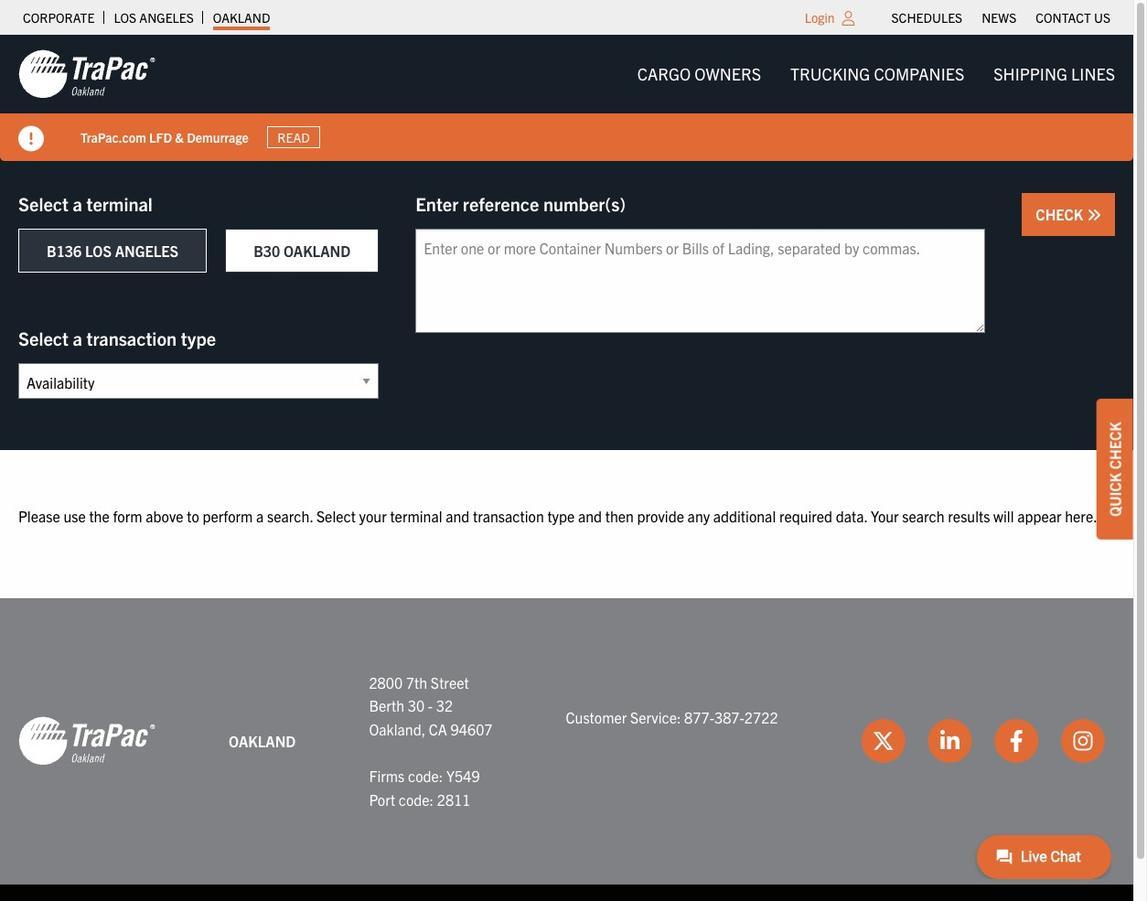 Task type: describe. For each thing, give the bounding box(es) containing it.
customer
[[566, 708, 627, 727]]

schedules link
[[892, 5, 963, 30]]

a for terminal
[[73, 192, 82, 215]]

schedules
[[892, 9, 963, 26]]

94607
[[451, 720, 493, 738]]

a for transaction
[[73, 327, 82, 350]]

b136
[[47, 242, 82, 260]]

shipping
[[994, 63, 1068, 84]]

corporate
[[23, 9, 95, 26]]

login link
[[805, 9, 835, 26]]

read
[[278, 129, 310, 146]]

b136 los angeles
[[47, 242, 179, 260]]

solid image
[[1087, 208, 1102, 222]]

above
[[146, 507, 184, 525]]

cargo owners
[[638, 63, 762, 84]]

your
[[359, 507, 387, 525]]

cargo owners link
[[623, 56, 776, 93]]

0 horizontal spatial terminal
[[86, 192, 153, 215]]

angeles inside los angeles link
[[139, 9, 194, 26]]

any
[[688, 507, 710, 525]]

reference
[[463, 192, 539, 215]]

387-
[[715, 708, 745, 727]]

will
[[994, 507, 1015, 525]]

provide
[[638, 507, 685, 525]]

check inside please use the form above to perform a search. select your terminal and transaction type and then provide any additional required data. your search results will appear here. quick check
[[1107, 422, 1125, 469]]

form
[[113, 507, 142, 525]]

perform
[[203, 507, 253, 525]]

0 vertical spatial los
[[114, 9, 137, 26]]

2800
[[369, 673, 403, 692]]

1 vertical spatial code:
[[399, 790, 434, 809]]

your
[[871, 507, 899, 525]]

to
[[187, 507, 199, 525]]

ca
[[429, 720, 448, 738]]

us
[[1095, 9, 1111, 26]]

the
[[89, 507, 110, 525]]

berth
[[369, 697, 405, 715]]

trapac.com
[[81, 129, 146, 145]]

1 vertical spatial angeles
[[115, 242, 179, 260]]

demurrage
[[187, 129, 249, 145]]

32
[[436, 697, 453, 715]]

port
[[369, 790, 396, 809]]

footer containing 2800 7th street
[[0, 598, 1134, 902]]

solid image
[[18, 126, 44, 152]]

0 vertical spatial code:
[[408, 767, 443, 785]]

street
[[431, 673, 469, 692]]

search
[[903, 507, 945, 525]]

search.
[[267, 507, 313, 525]]

0 vertical spatial oakland
[[213, 9, 270, 26]]

2800 7th street berth 30 - 32 oakland, ca 94607
[[369, 673, 493, 738]]

service:
[[631, 708, 681, 727]]

a inside please use the form above to perform a search. select your terminal and transaction type and then provide any additional required data. your search results will appear here. quick check
[[256, 507, 264, 525]]

trucking companies link
[[776, 56, 980, 93]]

b30
[[254, 242, 280, 260]]

quick
[[1107, 473, 1125, 517]]

here.
[[1066, 507, 1098, 525]]

cargo
[[638, 63, 691, 84]]

menu bar containing cargo owners
[[623, 56, 1130, 93]]

enter reference number(s)
[[416, 192, 626, 215]]

oakland,
[[369, 720, 426, 738]]

shipping lines link
[[980, 56, 1130, 93]]

0 horizontal spatial los
[[85, 242, 112, 260]]

then
[[606, 507, 634, 525]]

trucking
[[791, 63, 871, 84]]

news
[[982, 9, 1017, 26]]



Task type: vqa. For each thing, say whether or not it's contained in the screenshot.
Lines
yes



Task type: locate. For each thing, give the bounding box(es) containing it.
&
[[175, 129, 184, 145]]

number(s)
[[544, 192, 626, 215]]

1 and from the left
[[446, 507, 470, 525]]

select up b136
[[18, 192, 69, 215]]

1 horizontal spatial terminal
[[390, 507, 443, 525]]

use
[[64, 507, 86, 525]]

1 vertical spatial menu bar
[[623, 56, 1130, 93]]

type inside please use the form above to perform a search. select your terminal and transaction type and then provide any additional required data. your search results will appear here. quick check
[[548, 507, 575, 525]]

a left search.
[[256, 507, 264, 525]]

oakland
[[213, 9, 270, 26], [284, 242, 351, 260], [229, 732, 296, 750]]

0 vertical spatial type
[[181, 327, 216, 350]]

1 vertical spatial terminal
[[390, 507, 443, 525]]

please use the form above to perform a search. select your terminal and transaction type and then provide any additional required data. your search results will appear here. quick check
[[18, 422, 1125, 525]]

code:
[[408, 767, 443, 785], [399, 790, 434, 809]]

0 vertical spatial select
[[18, 192, 69, 215]]

terminal inside please use the form above to perform a search. select your terminal and transaction type and then provide any additional required data. your search results will appear here. quick check
[[390, 507, 443, 525]]

0 vertical spatial a
[[73, 192, 82, 215]]

-
[[428, 697, 433, 715]]

select for select a terminal
[[18, 192, 69, 215]]

transaction
[[86, 327, 177, 350], [473, 507, 544, 525]]

shipping lines
[[994, 63, 1116, 84]]

los angeles link
[[114, 5, 194, 30]]

menu bar down light icon
[[623, 56, 1130, 93]]

trucking companies
[[791, 63, 965, 84]]

1 horizontal spatial and
[[578, 507, 602, 525]]

1 vertical spatial type
[[548, 507, 575, 525]]

1 oakland image from the top
[[18, 49, 156, 100]]

1 vertical spatial check
[[1107, 422, 1125, 469]]

menu bar
[[882, 5, 1121, 30], [623, 56, 1130, 93]]

angeles down select a terminal at the top left of page
[[115, 242, 179, 260]]

banner containing cargo owners
[[0, 35, 1148, 161]]

results
[[949, 507, 991, 525]]

terminal up b136 los angeles
[[86, 192, 153, 215]]

2 vertical spatial oakland
[[229, 732, 296, 750]]

code: right the port
[[399, 790, 434, 809]]

additional
[[714, 507, 776, 525]]

2 vertical spatial a
[[256, 507, 264, 525]]

0 vertical spatial oakland image
[[18, 49, 156, 100]]

Enter reference number(s) text field
[[416, 229, 986, 333]]

customer service: 877-387-2722
[[566, 708, 779, 727]]

transaction inside please use the form above to perform a search. select your terminal and transaction type and then provide any additional required data. your search results will appear here. quick check
[[473, 507, 544, 525]]

2 vertical spatial select
[[317, 507, 356, 525]]

check button
[[1023, 193, 1116, 236]]

select inside please use the form above to perform a search. select your terminal and transaction type and then provide any additional required data. your search results will appear here. quick check
[[317, 507, 356, 525]]

a down b136
[[73, 327, 82, 350]]

1 horizontal spatial transaction
[[473, 507, 544, 525]]

appear
[[1018, 507, 1062, 525]]

contact us link
[[1036, 5, 1111, 30]]

required
[[780, 507, 833, 525]]

contact
[[1036, 9, 1092, 26]]

owners
[[695, 63, 762, 84]]

2 oakland image from the top
[[18, 716, 156, 767]]

and left then
[[578, 507, 602, 525]]

please
[[18, 507, 60, 525]]

terminal
[[86, 192, 153, 215], [390, 507, 443, 525]]

and
[[446, 507, 470, 525], [578, 507, 602, 525]]

select for select a transaction type
[[18, 327, 69, 350]]

oakland image inside footer
[[18, 716, 156, 767]]

select a transaction type
[[18, 327, 216, 350]]

0 horizontal spatial and
[[446, 507, 470, 525]]

y549
[[447, 767, 480, 785]]

1 vertical spatial oakland
[[284, 242, 351, 260]]

lfd
[[149, 129, 172, 145]]

companies
[[875, 63, 965, 84]]

corporate link
[[23, 5, 95, 30]]

lines
[[1072, 63, 1116, 84]]

2722
[[745, 708, 779, 727]]

trapac.com lfd & demurrage
[[81, 129, 249, 145]]

1 horizontal spatial check
[[1107, 422, 1125, 469]]

877-
[[685, 708, 715, 727]]

data.
[[836, 507, 868, 525]]

1 vertical spatial los
[[85, 242, 112, 260]]

and right the your
[[446, 507, 470, 525]]

firms code:  y549 port code:  2811
[[369, 767, 480, 809]]

1 horizontal spatial type
[[548, 507, 575, 525]]

select a terminal
[[18, 192, 153, 215]]

login
[[805, 9, 835, 26]]

b30 oakland
[[254, 242, 351, 260]]

terminal right the your
[[390, 507, 443, 525]]

1 vertical spatial a
[[73, 327, 82, 350]]

read link
[[267, 126, 321, 148]]

code: up 2811
[[408, 767, 443, 785]]

0 vertical spatial check
[[1036, 205, 1087, 223]]

banner
[[0, 35, 1148, 161]]

los
[[114, 9, 137, 26], [85, 242, 112, 260]]

oakland image
[[18, 49, 156, 100], [18, 716, 156, 767]]

30
[[408, 697, 425, 715]]

oakland link
[[213, 5, 270, 30]]

footer
[[0, 598, 1134, 902]]

los right corporate
[[114, 9, 137, 26]]

type
[[181, 327, 216, 350], [548, 507, 575, 525]]

light image
[[843, 11, 855, 26]]

0 vertical spatial menu bar
[[882, 5, 1121, 30]]

check
[[1036, 205, 1087, 223], [1107, 422, 1125, 469]]

1 horizontal spatial los
[[114, 9, 137, 26]]

menu bar containing schedules
[[882, 5, 1121, 30]]

0 horizontal spatial type
[[181, 327, 216, 350]]

0 vertical spatial angeles
[[139, 9, 194, 26]]

7th
[[406, 673, 428, 692]]

los angeles
[[114, 9, 194, 26]]

select left the your
[[317, 507, 356, 525]]

0 vertical spatial terminal
[[86, 192, 153, 215]]

select down b136
[[18, 327, 69, 350]]

a up b136
[[73, 192, 82, 215]]

menu bar up shipping on the top
[[882, 5, 1121, 30]]

1 vertical spatial transaction
[[473, 507, 544, 525]]

news link
[[982, 5, 1017, 30]]

2811
[[437, 790, 471, 809]]

los right b136
[[85, 242, 112, 260]]

check inside button
[[1036, 205, 1087, 223]]

contact us
[[1036, 9, 1111, 26]]

1 vertical spatial oakland image
[[18, 716, 156, 767]]

0 horizontal spatial transaction
[[86, 327, 177, 350]]

firms
[[369, 767, 405, 785]]

0 vertical spatial transaction
[[86, 327, 177, 350]]

angeles
[[139, 9, 194, 26], [115, 242, 179, 260]]

a
[[73, 192, 82, 215], [73, 327, 82, 350], [256, 507, 264, 525]]

2 and from the left
[[578, 507, 602, 525]]

1 vertical spatial select
[[18, 327, 69, 350]]

enter
[[416, 192, 459, 215]]

quick check link
[[1097, 399, 1134, 539]]

0 horizontal spatial check
[[1036, 205, 1087, 223]]

angeles left oakland link
[[139, 9, 194, 26]]



